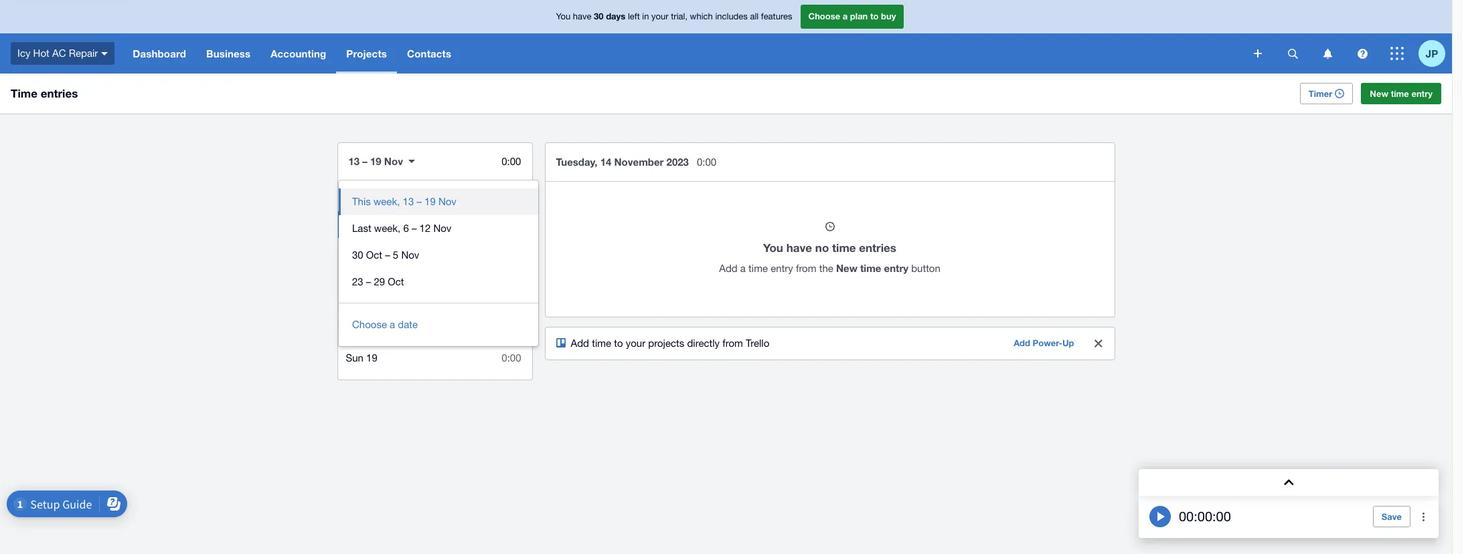 Task type: describe. For each thing, give the bounding box(es) containing it.
0:00 for fri 17
[[502, 299, 521, 311]]

last week, 6 – 12 nov
[[352, 223, 451, 234]]

13 – 19 nov button
[[338, 146, 426, 177]]

a for choose a date
[[390, 319, 395, 331]]

repair
[[69, 47, 98, 59]]

23 – 29 oct
[[352, 276, 404, 288]]

time entries
[[11, 86, 78, 100]]

plan
[[850, 11, 868, 22]]

tuesday,
[[556, 156, 597, 168]]

buy
[[881, 11, 896, 22]]

entry inside button
[[1411, 88, 1433, 99]]

19 inside button
[[424, 196, 436, 208]]

29
[[374, 276, 385, 288]]

– inside popup button
[[362, 155, 367, 167]]

projects button
[[336, 33, 397, 74]]

– right 23
[[366, 276, 371, 288]]

6
[[403, 223, 409, 234]]

12
[[419, 223, 431, 234]]

business button
[[196, 33, 261, 74]]

19 inside popup button
[[370, 155, 381, 167]]

wed 15
[[346, 246, 380, 257]]

list box containing this week, 13 – 19 nov
[[339, 181, 538, 304]]

directly
[[687, 338, 720, 349]]

1 horizontal spatial 30
[[594, 11, 604, 22]]

choose a date link
[[352, 319, 418, 331]]

1 horizontal spatial 13
[[369, 192, 380, 204]]

choose a date
[[352, 319, 418, 331]]

the
[[819, 263, 833, 274]]

entry inside add a time entry from the new time entry button
[[771, 263, 793, 274]]

sat
[[346, 326, 361, 337]]

icy
[[17, 47, 30, 59]]

which
[[690, 12, 713, 22]]

0 horizontal spatial entries
[[41, 86, 78, 100]]

– left 5
[[385, 250, 390, 261]]

30 oct – 5 nov
[[352, 250, 419, 261]]

sun
[[346, 353, 363, 364]]

23 – 29 oct button
[[339, 269, 538, 296]]

14 for tuesday,
[[600, 156, 611, 168]]

trello
[[746, 338, 769, 349]]

you have no time entries
[[763, 241, 896, 255]]

30 oct – 5 nov button
[[339, 242, 538, 269]]

projects
[[648, 338, 684, 349]]

0:00 for tue 14
[[502, 219, 521, 230]]

date
[[398, 319, 418, 331]]

you have 30 days left in your trial, which includes all features
[[556, 11, 792, 22]]

1 horizontal spatial entry
[[884, 262, 908, 274]]

fri
[[347, 299, 358, 311]]

sun 19
[[346, 353, 377, 364]]

nov inside this week, 13 – 19 nov button
[[438, 196, 456, 208]]

up
[[1062, 338, 1074, 349]]

no
[[815, 241, 829, 255]]

nov inside 30 oct – 5 nov button
[[401, 250, 419, 261]]

0:00 for sun 19
[[502, 353, 521, 364]]

tuesday, 14 november 2023
[[556, 156, 689, 168]]

icy hot ac repair
[[17, 47, 98, 59]]

sat 18
[[346, 326, 375, 337]]

tue 14
[[346, 219, 376, 230]]

you for you have no time entries
[[763, 241, 783, 255]]

dashboard
[[133, 48, 186, 60]]

svg image inside icy hot ac repair popup button
[[101, 52, 108, 55]]

november
[[614, 156, 664, 168]]

add for from
[[571, 338, 589, 349]]

thu 16 button
[[338, 265, 532, 292]]

features
[[761, 12, 792, 22]]

0 vertical spatial to
[[870, 11, 879, 22]]

16
[[365, 272, 377, 284]]

jp
[[1426, 47, 1438, 59]]

choose for choose a date
[[352, 319, 387, 331]]

0 horizontal spatial new
[[836, 262, 857, 274]]

13 inside button
[[403, 196, 414, 208]]

17
[[361, 299, 372, 311]]

thu
[[346, 272, 363, 284]]

add power-up link
[[1006, 333, 1082, 355]]

time inside button
[[1391, 88, 1409, 99]]

sat 18 button
[[338, 319, 532, 345]]

5
[[393, 250, 398, 261]]

add a time entry from the new time entry button
[[719, 262, 940, 274]]

0 horizontal spatial your
[[626, 338, 645, 349]]

new time entry button
[[1361, 83, 1441, 104]]



Task type: locate. For each thing, give the bounding box(es) containing it.
from left the
[[796, 263, 816, 274]]

a
[[843, 11, 848, 22], [740, 263, 746, 274], [390, 319, 395, 331]]

19 up 12
[[424, 196, 436, 208]]

– up mon 13
[[362, 155, 367, 167]]

nov inside 13 – 19 nov popup button
[[384, 155, 403, 167]]

– right 6
[[412, 223, 417, 234]]

this
[[352, 196, 371, 208]]

from
[[796, 263, 816, 274], [722, 338, 743, 349]]

navigation containing dashboard
[[123, 33, 1244, 74]]

clear image
[[1094, 340, 1102, 348]]

you for you have 30 days left in your trial, which includes all features
[[556, 12, 570, 22]]

svg image up timer button
[[1323, 49, 1332, 59]]

jp button
[[1419, 33, 1452, 74]]

0 vertical spatial new
[[1370, 88, 1388, 99]]

0 vertical spatial 14
[[600, 156, 611, 168]]

0 vertical spatial have
[[573, 12, 591, 22]]

button
[[911, 263, 940, 274]]

0 horizontal spatial 14
[[364, 219, 376, 230]]

to left projects
[[614, 338, 623, 349]]

1 horizontal spatial oct
[[388, 276, 404, 288]]

contacts button
[[397, 33, 461, 74]]

business
[[206, 48, 250, 60]]

a inside add a time entry from the new time entry button
[[740, 263, 746, 274]]

1 vertical spatial oct
[[388, 276, 404, 288]]

30 left days
[[594, 11, 604, 22]]

week, inside this week, 13 – 19 nov button
[[374, 196, 400, 208]]

mon 13
[[346, 192, 380, 204]]

banner containing jp
[[0, 0, 1452, 74]]

0 horizontal spatial svg image
[[101, 52, 108, 55]]

0 horizontal spatial entry
[[771, 263, 793, 274]]

0 vertical spatial your
[[651, 12, 669, 22]]

trial,
[[671, 12, 688, 22]]

all
[[750, 12, 759, 22]]

1 horizontal spatial from
[[796, 263, 816, 274]]

a inside button
[[390, 319, 395, 331]]

nov right 5
[[401, 250, 419, 261]]

14 right 'tuesday,'
[[600, 156, 611, 168]]

you left no
[[763, 241, 783, 255]]

tue
[[346, 219, 362, 230]]

0 vertical spatial week,
[[374, 196, 400, 208]]

14
[[600, 156, 611, 168], [364, 219, 376, 230]]

1 horizontal spatial a
[[740, 263, 746, 274]]

2023
[[666, 156, 689, 168]]

1 vertical spatial have
[[786, 241, 812, 255]]

contacts
[[407, 48, 451, 60]]

week, for last
[[374, 223, 400, 234]]

2 horizontal spatial entry
[[1411, 88, 1433, 99]]

clear button
[[1085, 331, 1112, 357]]

1 vertical spatial new
[[836, 262, 857, 274]]

your
[[651, 12, 669, 22], [626, 338, 645, 349]]

a inside banner
[[843, 11, 848, 22]]

30 inside button
[[352, 250, 363, 261]]

18
[[364, 326, 375, 337]]

– up 12
[[417, 196, 422, 208]]

oct right 29
[[388, 276, 404, 288]]

–
[[362, 155, 367, 167], [417, 196, 422, 208], [412, 223, 417, 234], [385, 250, 390, 261], [366, 276, 371, 288]]

add power-up
[[1014, 338, 1074, 349]]

includes
[[715, 12, 748, 22]]

a for choose a plan to buy
[[843, 11, 848, 22]]

list box
[[339, 181, 538, 304]]

choose inside button
[[352, 319, 387, 331]]

add inside add a time entry from the new time entry button
[[719, 263, 738, 274]]

to left buy
[[870, 11, 879, 22]]

add time to your projects directly from trello
[[571, 338, 769, 349]]

0 horizontal spatial 30
[[352, 250, 363, 261]]

0:00 for mon 13
[[502, 192, 521, 204]]

accounting
[[271, 48, 326, 60]]

time inside add a time entry from the new time entry button
[[748, 263, 768, 274]]

1 horizontal spatial add
[[719, 263, 738, 274]]

accounting button
[[261, 33, 336, 74]]

start timer image
[[1149, 507, 1171, 528]]

1 vertical spatial to
[[614, 338, 623, 349]]

more options image
[[1411, 504, 1437, 531]]

0 horizontal spatial from
[[722, 338, 743, 349]]

13 inside popup button
[[348, 155, 360, 167]]

1 horizontal spatial new
[[1370, 88, 1388, 99]]

oct
[[366, 250, 382, 261], [388, 276, 404, 288]]

13 right mon
[[369, 192, 380, 204]]

save button
[[1373, 507, 1411, 528]]

1 vertical spatial 30
[[352, 250, 363, 261]]

nov right 12
[[433, 223, 451, 234]]

30 left 15
[[352, 250, 363, 261]]

14 for tue
[[364, 219, 376, 230]]

projects
[[346, 48, 387, 60]]

13
[[348, 155, 360, 167], [369, 192, 380, 204], [403, 196, 414, 208]]

last
[[352, 223, 371, 234]]

30
[[594, 11, 604, 22], [352, 250, 363, 261]]

19 up mon 13
[[370, 155, 381, 167]]

1 vertical spatial 14
[[364, 219, 376, 230]]

to
[[870, 11, 879, 22], [614, 338, 623, 349]]

you left days
[[556, 12, 570, 22]]

0 horizontal spatial have
[[573, 12, 591, 22]]

13 up 6
[[403, 196, 414, 208]]

choose a date button
[[339, 312, 538, 339]]

week, right the this
[[374, 196, 400, 208]]

0 vertical spatial entries
[[41, 86, 78, 100]]

choose
[[808, 11, 840, 22], [352, 319, 387, 331]]

svg image
[[1323, 49, 1332, 59], [101, 52, 108, 55]]

1 horizontal spatial 14
[[600, 156, 611, 168]]

2 horizontal spatial 13
[[403, 196, 414, 208]]

entries up add a time entry from the new time entry button
[[859, 241, 896, 255]]

1 horizontal spatial entries
[[859, 241, 896, 255]]

week, left 6
[[374, 223, 400, 234]]

choose inside banner
[[808, 11, 840, 22]]

time
[[11, 86, 37, 100]]

group containing this week, 13 – 19 nov
[[339, 181, 538, 347]]

add inside add power-up link
[[1014, 338, 1030, 349]]

0 vertical spatial a
[[843, 11, 848, 22]]

group
[[339, 181, 538, 347]]

this week, 13 – 19 nov
[[352, 196, 456, 208]]

your left projects
[[626, 338, 645, 349]]

from left trello
[[722, 338, 743, 349]]

left
[[628, 12, 640, 22]]

wed 15 button
[[338, 238, 532, 265]]

23
[[352, 276, 363, 288]]

19
[[370, 155, 381, 167], [424, 196, 436, 208], [366, 353, 377, 364]]

1 vertical spatial your
[[626, 338, 645, 349]]

entry
[[1411, 88, 1433, 99], [884, 262, 908, 274], [771, 263, 793, 274]]

thu 16
[[346, 272, 377, 284]]

2 vertical spatial 19
[[366, 353, 377, 364]]

last week, 6 – 12 nov button
[[339, 216, 538, 242]]

0 vertical spatial you
[[556, 12, 570, 22]]

1 vertical spatial from
[[722, 338, 743, 349]]

new inside button
[[1370, 88, 1388, 99]]

week, for this
[[374, 196, 400, 208]]

have inside the you have 30 days left in your trial, which includes all features
[[573, 12, 591, 22]]

1 horizontal spatial choose
[[808, 11, 840, 22]]

timer
[[1309, 88, 1332, 99]]

have left no
[[786, 241, 812, 255]]

nov inside last week, 6 – 12 nov button
[[433, 223, 451, 234]]

2 vertical spatial a
[[390, 319, 395, 331]]

1 horizontal spatial have
[[786, 241, 812, 255]]

wed
[[346, 246, 366, 257]]

oct right wed
[[366, 250, 382, 261]]

have for 30
[[573, 12, 591, 22]]

0 horizontal spatial oct
[[366, 250, 382, 261]]

1 vertical spatial choose
[[352, 319, 387, 331]]

new time entry
[[1370, 88, 1433, 99]]

svg image right repair
[[101, 52, 108, 55]]

in
[[642, 12, 649, 22]]

you
[[556, 12, 570, 22], [763, 241, 783, 255]]

13 – 19 nov
[[348, 155, 403, 167]]

0 vertical spatial 19
[[370, 155, 381, 167]]

0 vertical spatial oct
[[366, 250, 382, 261]]

0 horizontal spatial 13
[[348, 155, 360, 167]]

1 vertical spatial a
[[740, 263, 746, 274]]

0 vertical spatial from
[[796, 263, 816, 274]]

have
[[573, 12, 591, 22], [786, 241, 812, 255]]

00:00:00
[[1179, 509, 1231, 525]]

a for add a time entry from the new time entry button
[[740, 263, 746, 274]]

add
[[719, 263, 738, 274], [571, 338, 589, 349], [1014, 338, 1030, 349]]

your right in
[[651, 12, 669, 22]]

navigation inside banner
[[123, 33, 1244, 74]]

entry left the
[[771, 263, 793, 274]]

1 vertical spatial entries
[[859, 241, 896, 255]]

days
[[606, 11, 625, 22]]

entry left button
[[884, 262, 908, 274]]

mon
[[346, 192, 366, 204]]

0 horizontal spatial choose
[[352, 319, 387, 331]]

entries right time
[[41, 86, 78, 100]]

2 horizontal spatial add
[[1014, 338, 1030, 349]]

0 horizontal spatial to
[[614, 338, 623, 349]]

1 horizontal spatial svg image
[[1323, 49, 1332, 59]]

svg image
[[1390, 47, 1404, 60], [1288, 49, 1298, 59], [1357, 49, 1367, 59], [1254, 50, 1262, 58]]

19 right sun on the bottom left of the page
[[366, 353, 377, 364]]

1 horizontal spatial you
[[763, 241, 783, 255]]

this week, 13 – 19 nov button
[[339, 189, 538, 216]]

navigation
[[123, 33, 1244, 74]]

timer button
[[1300, 83, 1353, 104]]

from inside add a time entry from the new time entry button
[[796, 263, 816, 274]]

icy hot ac repair button
[[0, 33, 123, 74]]

week, inside last week, 6 – 12 nov button
[[374, 223, 400, 234]]

add for new
[[719, 263, 738, 274]]

have for no
[[786, 241, 812, 255]]

choose for choose a plan to buy
[[808, 11, 840, 22]]

fri 17
[[347, 299, 372, 311]]

entry down jp
[[1411, 88, 1433, 99]]

1 vertical spatial 19
[[424, 196, 436, 208]]

save
[[1382, 512, 1402, 523]]

hot
[[33, 47, 49, 59]]

nov up this week, 13 – 19 nov
[[384, 155, 403, 167]]

14 right tue
[[364, 219, 376, 230]]

1 horizontal spatial to
[[870, 11, 879, 22]]

1 vertical spatial you
[[763, 241, 783, 255]]

your inside the you have 30 days left in your trial, which includes all features
[[651, 12, 669, 22]]

have left days
[[573, 12, 591, 22]]

0 vertical spatial 30
[[594, 11, 604, 22]]

0 horizontal spatial a
[[390, 319, 395, 331]]

dashboard link
[[123, 33, 196, 74]]

1 horizontal spatial your
[[651, 12, 669, 22]]

banner
[[0, 0, 1452, 74]]

0 horizontal spatial add
[[571, 338, 589, 349]]

0 vertical spatial choose
[[808, 11, 840, 22]]

0 horizontal spatial you
[[556, 12, 570, 22]]

new right timer button
[[1370, 88, 1388, 99]]

1 vertical spatial week,
[[374, 223, 400, 234]]

new right the
[[836, 262, 857, 274]]

power-
[[1033, 338, 1062, 349]]

2 horizontal spatial a
[[843, 11, 848, 22]]

13 up mon
[[348, 155, 360, 167]]

15
[[369, 246, 380, 257]]

nov up last week, 6 – 12 nov button
[[438, 196, 456, 208]]

ac
[[52, 47, 66, 59]]

you inside the you have 30 days left in your trial, which includes all features
[[556, 12, 570, 22]]

entries
[[41, 86, 78, 100], [859, 241, 896, 255]]

choose a plan to buy
[[808, 11, 896, 22]]



Task type: vqa. For each thing, say whether or not it's contained in the screenshot.
topmost REX MEDIA GROUP link
no



